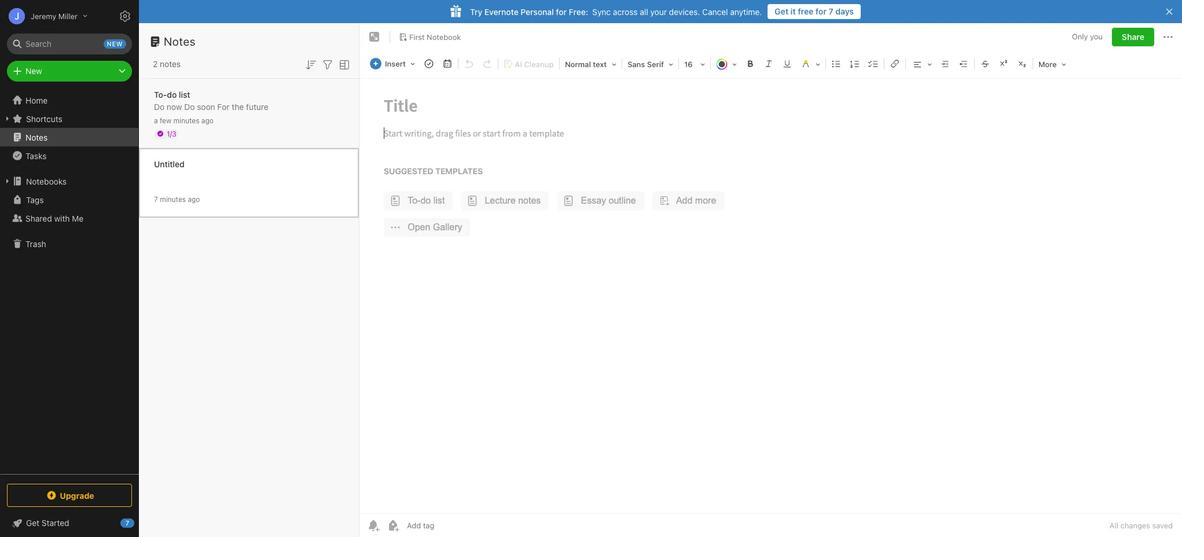 Task type: vqa. For each thing, say whether or not it's contained in the screenshot.
the leftmost Get
yes



Task type: locate. For each thing, give the bounding box(es) containing it.
you
[[1090, 32, 1103, 41]]

1 vertical spatial ago
[[188, 195, 200, 204]]

View options field
[[335, 57, 351, 72]]

for inside get it free for 7 days button
[[816, 6, 827, 16]]

1 horizontal spatial 7
[[154, 195, 158, 204]]

2 vertical spatial 7
[[126, 519, 129, 527]]

the
[[232, 102, 244, 111]]

2 for from the left
[[556, 7, 567, 17]]

Account field
[[0, 5, 87, 28]]

Highlight field
[[797, 56, 824, 72]]

get inside get it free for 7 days button
[[775, 6, 789, 16]]

first notebook button
[[395, 29, 465, 45]]

first notebook
[[409, 32, 461, 41]]

0 vertical spatial 7
[[829, 6, 834, 16]]

do down the to-
[[154, 102, 165, 111]]

text
[[593, 60, 607, 69]]

7
[[829, 6, 834, 16], [154, 195, 158, 204], [126, 519, 129, 527]]

do
[[167, 89, 177, 99]]

notes inside notes link
[[25, 132, 48, 142]]

more actions image
[[1162, 30, 1175, 44]]

0 vertical spatial minutes
[[173, 116, 199, 125]]

0 horizontal spatial for
[[556, 7, 567, 17]]

1 horizontal spatial ago
[[201, 116, 214, 125]]

get inside help and learning task checklist field
[[26, 518, 39, 528]]

1 horizontal spatial notes
[[164, 35, 196, 48]]

notes up tasks
[[25, 132, 48, 142]]

subscript image
[[1014, 56, 1031, 72]]

for for 7
[[816, 6, 827, 16]]

tasks
[[25, 151, 47, 161]]

now
[[167, 102, 182, 111]]

share button
[[1112, 28, 1155, 46]]

1 vertical spatial minutes
[[160, 195, 186, 204]]

Font family field
[[624, 56, 677, 72]]

More actions field
[[1162, 28, 1175, 46]]

1 for from the left
[[816, 6, 827, 16]]

1 vertical spatial 7
[[154, 195, 158, 204]]

1 horizontal spatial do
[[184, 102, 195, 111]]

with
[[54, 213, 70, 223]]

tags button
[[0, 190, 138, 209]]

all changes saved
[[1110, 521, 1173, 530]]

future
[[246, 102, 269, 111]]

2 horizontal spatial 7
[[829, 6, 834, 16]]

1/3
[[167, 129, 176, 138]]

notes inside the note list element
[[164, 35, 196, 48]]

notes up notes
[[164, 35, 196, 48]]

superscript image
[[996, 56, 1012, 72]]

new
[[25, 66, 42, 76]]

ago
[[201, 116, 214, 125], [188, 195, 200, 204]]

7 inside help and learning task checklist field
[[126, 519, 129, 527]]

Add tag field
[[406, 521, 493, 531]]

me
[[72, 213, 84, 223]]

cancel
[[702, 7, 728, 17]]

get
[[775, 6, 789, 16], [26, 518, 39, 528]]

changes
[[1121, 521, 1150, 530]]

all
[[1110, 521, 1119, 530]]

get left the started
[[26, 518, 39, 528]]

1 horizontal spatial for
[[816, 6, 827, 16]]

your
[[650, 7, 667, 17]]

Font size field
[[680, 56, 709, 72]]

shared with me
[[25, 213, 84, 223]]

0 horizontal spatial 7
[[126, 519, 129, 527]]

upgrade
[[60, 491, 94, 501]]

7 down untitled
[[154, 195, 158, 204]]

Font color field
[[712, 56, 741, 72]]

1 vertical spatial notes
[[25, 132, 48, 142]]

0 horizontal spatial get
[[26, 518, 39, 528]]

minutes down untitled
[[160, 195, 186, 204]]

do down list
[[184, 102, 195, 111]]

1 vertical spatial get
[[26, 518, 39, 528]]

all
[[640, 7, 648, 17]]

1 horizontal spatial get
[[775, 6, 789, 16]]

for for free:
[[556, 7, 567, 17]]

0 vertical spatial notes
[[164, 35, 196, 48]]

insert
[[385, 59, 406, 68]]

minutes
[[173, 116, 199, 125], [160, 195, 186, 204]]

normal text
[[565, 60, 607, 69]]

do
[[154, 102, 165, 111], [184, 102, 195, 111]]

settings image
[[118, 9, 132, 23]]

untitled
[[154, 159, 185, 169]]

0 vertical spatial ago
[[201, 116, 214, 125]]

More field
[[1035, 56, 1070, 72]]

for left free: at the left of page
[[556, 7, 567, 17]]

saved
[[1152, 521, 1173, 530]]

7 inside the note list element
[[154, 195, 158, 204]]

strikethrough image
[[977, 56, 994, 72]]

task image
[[421, 56, 437, 72]]

to-do list
[[154, 89, 190, 99]]

0 vertical spatial get
[[775, 6, 789, 16]]

tree containing home
[[0, 91, 139, 474]]

for
[[816, 6, 827, 16], [556, 7, 567, 17]]

tree
[[0, 91, 139, 474]]

for right free
[[816, 6, 827, 16]]

sans serif
[[628, 60, 664, 69]]

only
[[1072, 32, 1088, 41]]

minutes down the 'now'
[[173, 116, 199, 125]]

sync
[[592, 7, 611, 17]]

Add filters field
[[321, 57, 335, 72]]

7 left days
[[829, 6, 834, 16]]

outdent image
[[956, 56, 972, 72]]

across
[[613, 7, 638, 17]]

share
[[1122, 32, 1145, 42]]

new button
[[7, 61, 132, 82]]

get left it
[[775, 6, 789, 16]]

add tag image
[[386, 519, 400, 533]]

0 horizontal spatial do
[[154, 102, 165, 111]]

add a reminder image
[[367, 519, 380, 533]]

calendar event image
[[439, 56, 456, 72]]

try
[[470, 7, 482, 17]]

notes
[[164, 35, 196, 48], [25, 132, 48, 142]]

sans
[[628, 60, 645, 69]]

personal
[[521, 7, 554, 17]]

0 horizontal spatial notes
[[25, 132, 48, 142]]

new
[[107, 40, 123, 47]]

bulleted list image
[[829, 56, 845, 72]]

notebooks
[[26, 176, 67, 186]]

7 left click to collapse icon
[[126, 519, 129, 527]]

only you
[[1072, 32, 1103, 41]]



Task type: describe. For each thing, give the bounding box(es) containing it.
a
[[154, 116, 158, 125]]

new search field
[[15, 34, 126, 54]]

more
[[1039, 60, 1057, 69]]

16
[[684, 60, 693, 69]]

evernote
[[485, 7, 519, 17]]

a few minutes ago
[[154, 116, 214, 125]]

Insert field
[[367, 56, 419, 72]]

tasks button
[[0, 146, 138, 165]]

get it free for 7 days
[[775, 6, 854, 16]]

note window element
[[360, 23, 1182, 537]]

1 do from the left
[[154, 102, 165, 111]]

get it free for 7 days button
[[768, 4, 861, 19]]

get started
[[26, 518, 69, 528]]

bold image
[[742, 56, 758, 72]]

few
[[160, 116, 172, 125]]

checklist image
[[866, 56, 882, 72]]

home
[[25, 95, 48, 105]]

do now do soon for the future
[[154, 102, 269, 111]]

notebooks link
[[0, 172, 138, 190]]

click to collapse image
[[135, 516, 143, 530]]

free
[[798, 6, 814, 16]]

get for get started
[[26, 518, 39, 528]]

Note Editor text field
[[360, 79, 1182, 514]]

jeremy
[[31, 11, 56, 21]]

7 for 7 minutes ago
[[154, 195, 158, 204]]

get for get it free for 7 days
[[775, 6, 789, 16]]

free:
[[569, 7, 588, 17]]

started
[[42, 518, 69, 528]]

2
[[153, 59, 158, 69]]

notes
[[160, 59, 181, 69]]

jeremy miller
[[31, 11, 78, 21]]

Help and Learning task checklist field
[[0, 514, 139, 533]]

home link
[[0, 91, 139, 109]]

indent image
[[937, 56, 954, 72]]

trash
[[25, 239, 46, 249]]

upgrade button
[[7, 484, 132, 507]]

0 horizontal spatial ago
[[188, 195, 200, 204]]

2 notes
[[153, 59, 181, 69]]

shared
[[25, 213, 52, 223]]

expand note image
[[368, 30, 382, 44]]

shortcuts
[[26, 114, 62, 124]]

insert link image
[[887, 56, 903, 72]]

italic image
[[761, 56, 777, 72]]

Sort options field
[[304, 57, 318, 72]]

normal
[[565, 60, 591, 69]]

list
[[179, 89, 190, 99]]

numbered list image
[[847, 56, 863, 72]]

to-
[[154, 89, 167, 99]]

devices.
[[669, 7, 700, 17]]

soon
[[197, 102, 215, 111]]

it
[[791, 6, 796, 16]]

2 do from the left
[[184, 102, 195, 111]]

Alignment field
[[907, 56, 936, 72]]

trash link
[[0, 235, 138, 253]]

7 inside button
[[829, 6, 834, 16]]

7 minutes ago
[[154, 195, 200, 204]]

add filters image
[[321, 58, 335, 72]]

for
[[217, 102, 230, 111]]

note list element
[[139, 23, 360, 537]]

Search text field
[[15, 34, 124, 54]]

Heading level field
[[561, 56, 621, 72]]

days
[[836, 6, 854, 16]]

underline image
[[779, 56, 796, 72]]

expand notebooks image
[[3, 177, 12, 186]]

serif
[[647, 60, 664, 69]]

miller
[[58, 11, 78, 21]]

notebook
[[427, 32, 461, 41]]

notes link
[[0, 128, 138, 146]]

shared with me link
[[0, 209, 138, 228]]

first
[[409, 32, 425, 41]]

7 for 7
[[126, 519, 129, 527]]

tags
[[26, 195, 44, 205]]

shortcuts button
[[0, 109, 138, 128]]

anytime.
[[730, 7, 762, 17]]

try evernote personal for free: sync across all your devices. cancel anytime.
[[470, 7, 762, 17]]



